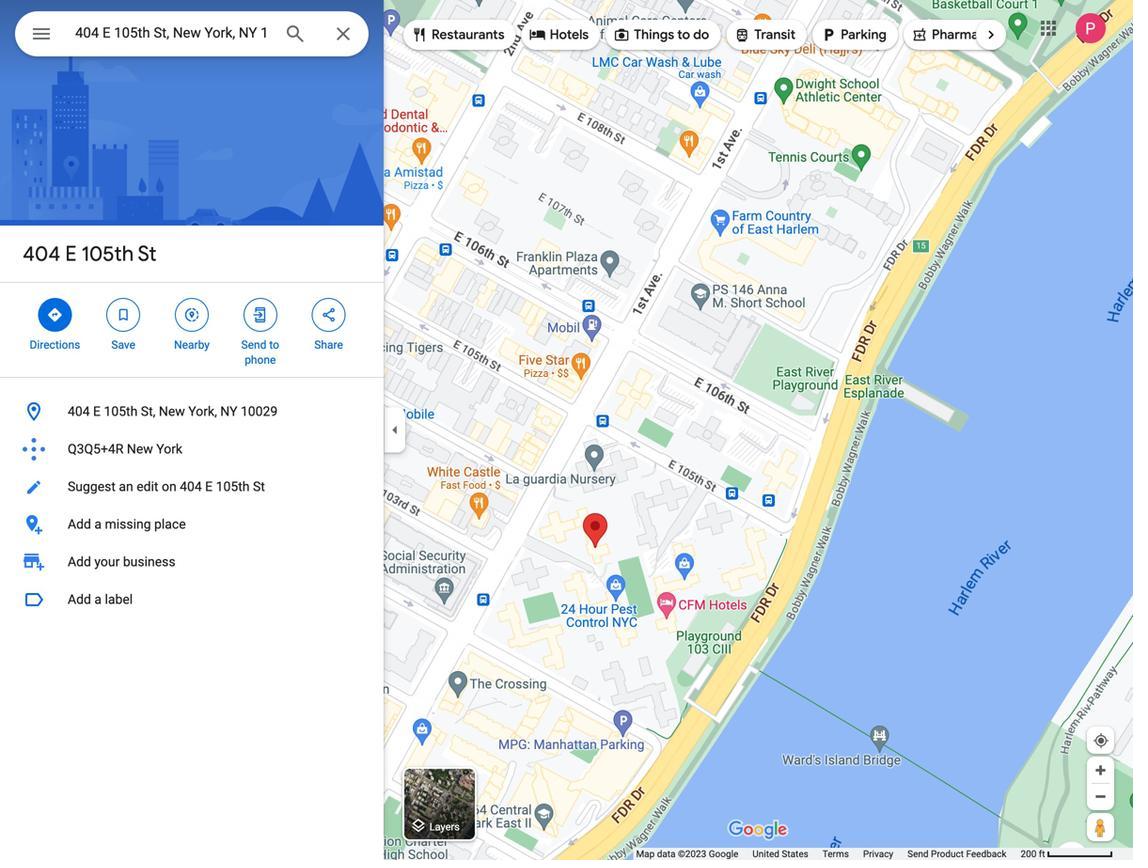 Task type: describe. For each thing, give the bounding box(es) containing it.
nearby
[[174, 339, 210, 352]]

show your location image
[[1093, 733, 1110, 750]]

1 vertical spatial new
[[127, 442, 153, 457]]

add your business link
[[0, 544, 384, 581]]

404 e 105th st, new york, ny 10029
[[68, 404, 278, 420]]

things
[[634, 26, 675, 43]]

united
[[753, 849, 780, 860]]

directions
[[30, 339, 80, 352]]

feedback
[[967, 849, 1007, 860]]


[[734, 24, 751, 45]]


[[320, 305, 337, 326]]

404 e 105th st, new york, ny 10029 button
[[0, 393, 384, 431]]

missing
[[105, 517, 151, 533]]

terms
[[823, 849, 849, 860]]

map data ©2023 google
[[636, 849, 739, 860]]

 things to do
[[614, 24, 710, 45]]


[[529, 24, 546, 45]]

footer inside google maps "element"
[[636, 849, 1021, 861]]

york
[[156, 442, 183, 457]]

st inside suggest an edit on 404 e 105th st button
[[253, 479, 265, 495]]

business
[[123, 555, 176, 570]]

e for 404 e 105th st, new york, ny 10029
[[93, 404, 101, 420]]

suggest an edit on 404 e 105th st button
[[0, 469, 384, 506]]

add a label button
[[0, 581, 384, 619]]

add a missing place
[[68, 517, 186, 533]]

404 e 105th st
[[23, 241, 157, 267]]


[[614, 24, 631, 45]]

phone
[[245, 354, 276, 367]]

place
[[154, 517, 186, 533]]

show street view coverage image
[[1088, 814, 1115, 842]]

add a missing place button
[[0, 506, 384, 544]]

states
[[782, 849, 809, 860]]

terms button
[[823, 849, 849, 861]]

to inside  things to do
[[678, 26, 691, 43]]

privacy button
[[864, 849, 894, 861]]

pharmacies
[[932, 26, 1004, 43]]

send product feedback
[[908, 849, 1007, 860]]

404 for 404 e 105th st
[[23, 241, 60, 267]]

add your business
[[68, 555, 176, 570]]

your
[[94, 555, 120, 570]]

 parking
[[821, 24, 887, 45]]

©2023
[[678, 849, 707, 860]]

product
[[931, 849, 964, 860]]

105th for st
[[81, 241, 134, 267]]

privacy
[[864, 849, 894, 860]]

 search field
[[15, 11, 369, 60]]

105th for st,
[[104, 404, 138, 420]]

share
[[315, 339, 343, 352]]


[[30, 20, 53, 48]]

q3q5+4r
[[68, 442, 124, 457]]

label
[[105, 592, 133, 608]]


[[411, 24, 428, 45]]

actions for 404 e 105th st region
[[0, 283, 384, 377]]

zoom in image
[[1094, 764, 1108, 778]]

on
[[162, 479, 177, 495]]

add for add your business
[[68, 555, 91, 570]]

 pharmacies
[[912, 24, 1004, 45]]

2 vertical spatial 105th
[[216, 479, 250, 495]]

map
[[636, 849, 655, 860]]

york,
[[188, 404, 217, 420]]

add for add a missing place
[[68, 517, 91, 533]]

200 ft
[[1021, 849, 1046, 860]]

2 horizontal spatial e
[[205, 479, 213, 495]]



Task type: locate. For each thing, give the bounding box(es) containing it.
hotels
[[550, 26, 589, 43]]

add for add a label
[[68, 592, 91, 608]]

a inside add a label button
[[94, 592, 102, 608]]

1 vertical spatial st
[[253, 479, 265, 495]]

a left label
[[94, 592, 102, 608]]

google
[[709, 849, 739, 860]]

0 vertical spatial 105th
[[81, 241, 134, 267]]

 button
[[15, 11, 68, 60]]

0 vertical spatial st
[[138, 241, 157, 267]]

data
[[657, 849, 676, 860]]

2 horizontal spatial 404
[[180, 479, 202, 495]]

404 up 
[[23, 241, 60, 267]]

0 horizontal spatial new
[[127, 442, 153, 457]]


[[252, 305, 269, 326]]

to
[[678, 26, 691, 43], [269, 339, 279, 352]]

save
[[111, 339, 136, 352]]

e up q3q5+4r on the left bottom of page
[[93, 404, 101, 420]]

 restaurants
[[411, 24, 505, 45]]

collapse side panel image
[[385, 420, 406, 441]]

add a label
[[68, 592, 133, 608]]


[[821, 24, 837, 45]]

st down 10029
[[253, 479, 265, 495]]

add left label
[[68, 592, 91, 608]]

do
[[694, 26, 710, 43]]

e for 404 e 105th st
[[65, 241, 77, 267]]

none field inside 404 e 105th st, new york, ny 10029 field
[[75, 22, 269, 44]]

105th
[[81, 241, 134, 267], [104, 404, 138, 420], [216, 479, 250, 495]]

e
[[65, 241, 77, 267], [93, 404, 101, 420], [205, 479, 213, 495]]

1 horizontal spatial 404
[[68, 404, 90, 420]]

404 right "on" at the bottom
[[180, 479, 202, 495]]

1 vertical spatial to
[[269, 339, 279, 352]]

google account: payton hansen  
(payton.hansen@adept.ai) image
[[1076, 13, 1106, 43]]

 transit
[[734, 24, 796, 45]]

 hotels
[[529, 24, 589, 45]]

layers
[[430, 822, 460, 833]]

send left product
[[908, 849, 929, 860]]

add down suggest
[[68, 517, 91, 533]]

send inside send to phone
[[241, 339, 267, 352]]

new left the york
[[127, 442, 153, 457]]

10029
[[241, 404, 278, 420]]

e up directions
[[65, 241, 77, 267]]

restaurants
[[432, 26, 505, 43]]

200 ft button
[[1021, 849, 1114, 860]]

suggest
[[68, 479, 116, 495]]

a
[[94, 517, 102, 533], [94, 592, 102, 608]]

transit
[[755, 26, 796, 43]]

to inside send to phone
[[269, 339, 279, 352]]

1 vertical spatial e
[[93, 404, 101, 420]]


[[183, 305, 200, 326]]

available search options for this area region
[[390, 12, 1094, 57]]

new
[[159, 404, 185, 420], [127, 442, 153, 457]]

united states button
[[753, 849, 809, 861]]

0 horizontal spatial to
[[269, 339, 279, 352]]

2 a from the top
[[94, 592, 102, 608]]

None field
[[75, 22, 269, 44]]

send
[[241, 339, 267, 352], [908, 849, 929, 860]]

105th down q3q5+4r new york button
[[216, 479, 250, 495]]

105th left st,
[[104, 404, 138, 420]]

0 horizontal spatial 404
[[23, 241, 60, 267]]


[[912, 24, 929, 45]]

1 horizontal spatial new
[[159, 404, 185, 420]]

footer
[[636, 849, 1021, 861]]

1 vertical spatial 105th
[[104, 404, 138, 420]]

new right st,
[[159, 404, 185, 420]]

send for send to phone
[[241, 339, 267, 352]]

united states
[[753, 849, 809, 860]]


[[46, 305, 63, 326]]

1 horizontal spatial to
[[678, 26, 691, 43]]

send up phone at left
[[241, 339, 267, 352]]

footer containing map data ©2023 google
[[636, 849, 1021, 861]]

1 horizontal spatial send
[[908, 849, 929, 860]]

0 vertical spatial e
[[65, 241, 77, 267]]

st
[[138, 241, 157, 267], [253, 479, 265, 495]]

1 vertical spatial a
[[94, 592, 102, 608]]

2 vertical spatial add
[[68, 592, 91, 608]]


[[115, 305, 132, 326]]

a inside add a missing place button
[[94, 517, 102, 533]]

a left 'missing'
[[94, 517, 102, 533]]

0 vertical spatial new
[[159, 404, 185, 420]]

3 add from the top
[[68, 592, 91, 608]]

send to phone
[[241, 339, 279, 367]]

0 vertical spatial a
[[94, 517, 102, 533]]

ft
[[1039, 849, 1046, 860]]

next page image
[[983, 26, 1000, 43]]

404 E 105th St, New York, NY 10029 field
[[15, 11, 369, 56]]

0 horizontal spatial e
[[65, 241, 77, 267]]

a for label
[[94, 592, 102, 608]]

add
[[68, 517, 91, 533], [68, 555, 91, 570], [68, 592, 91, 608]]

e right "on" at the bottom
[[205, 479, 213, 495]]

404 for 404 e 105th st, new york, ny 10029
[[68, 404, 90, 420]]

send for send product feedback
[[908, 849, 929, 860]]

parking
[[841, 26, 887, 43]]

2 add from the top
[[68, 555, 91, 570]]

q3q5+4r new york button
[[0, 431, 384, 469]]

1 vertical spatial send
[[908, 849, 929, 860]]

200
[[1021, 849, 1037, 860]]

0 horizontal spatial send
[[241, 339, 267, 352]]

add left your
[[68, 555, 91, 570]]

send inside "button"
[[908, 849, 929, 860]]

404 e 105th st main content
[[0, 0, 384, 861]]

to up phone at left
[[269, 339, 279, 352]]

1 vertical spatial 404
[[68, 404, 90, 420]]

1 vertical spatial add
[[68, 555, 91, 570]]

0 horizontal spatial st
[[138, 241, 157, 267]]

1 horizontal spatial e
[[93, 404, 101, 420]]

q3q5+4r new york
[[68, 442, 183, 457]]

0 vertical spatial 404
[[23, 241, 60, 267]]

add inside button
[[68, 517, 91, 533]]

2 vertical spatial e
[[205, 479, 213, 495]]

st up actions for 404 e 105th st region
[[138, 241, 157, 267]]

404 up q3q5+4r on the left bottom of page
[[68, 404, 90, 420]]

st,
[[141, 404, 156, 420]]

2 vertical spatial 404
[[180, 479, 202, 495]]

a for missing
[[94, 517, 102, 533]]

1 a from the top
[[94, 517, 102, 533]]

ny
[[220, 404, 238, 420]]

0 vertical spatial send
[[241, 339, 267, 352]]

to left do
[[678, 26, 691, 43]]

suggest an edit on 404 e 105th st
[[68, 479, 265, 495]]

105th up 
[[81, 241, 134, 267]]

0 vertical spatial add
[[68, 517, 91, 533]]

google maps element
[[0, 0, 1134, 861]]

zoom out image
[[1094, 790, 1108, 804]]

1 add from the top
[[68, 517, 91, 533]]

an
[[119, 479, 133, 495]]

1 horizontal spatial st
[[253, 479, 265, 495]]

add inside button
[[68, 592, 91, 608]]

0 vertical spatial to
[[678, 26, 691, 43]]

send product feedback button
[[908, 849, 1007, 861]]

404
[[23, 241, 60, 267], [68, 404, 90, 420], [180, 479, 202, 495]]

edit
[[137, 479, 159, 495]]



Task type: vqa. For each thing, say whether or not it's contained in the screenshot.
Suggest in the bottom of the page
yes



